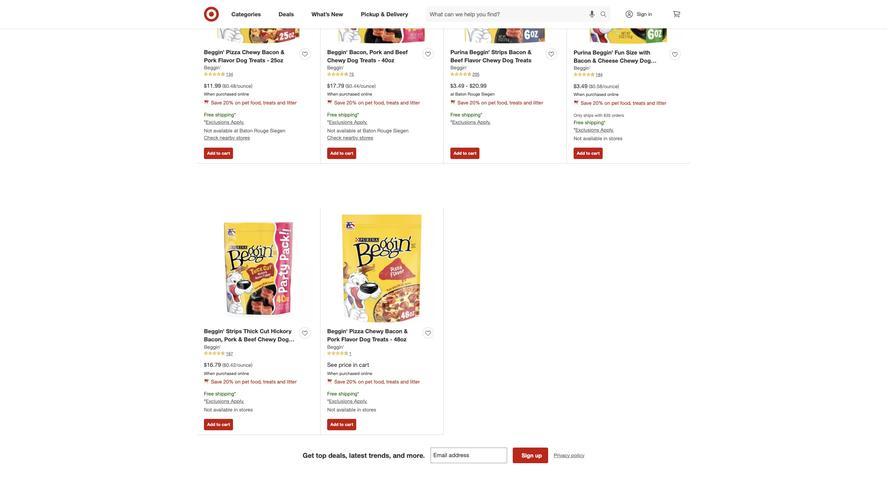 Task type: describe. For each thing, give the bounding box(es) containing it.
shipping for beggin' strips thick cut hickory bacon, pork & beef chewy dog treats - 40oz
[[215, 391, 234, 397]]

what's
[[312, 10, 330, 18]]

categories
[[232, 10, 261, 18]]

& inside "beggin' pizza chewy bacon & pork flavor dog treats - 48oz"
[[404, 328, 408, 335]]

to for $20.99
[[463, 151, 467, 156]]

at for beggin' pizza chewy bacon & pork flavor dog treats - 25oz
[[234, 128, 238, 134]]

add to cart button for $0.58
[[574, 148, 603, 159]]

pet for in
[[365, 379, 373, 385]]

pet for $20.99
[[489, 100, 496, 106]]

$17.79 ( $0.44 /ounce ) when purchased online
[[327, 82, 376, 97]]

get
[[303, 451, 314, 460]]

add to cart for $0.44
[[331, 151, 353, 156]]

baton inside $3.49 - $20.99 at baton rouge siegen
[[456, 92, 467, 97]]

search button
[[597, 6, 614, 23]]

save for $0.44
[[335, 100, 345, 106]]

sign up button
[[513, 448, 548, 463]]

when for $17.79
[[327, 92, 338, 97]]

beggin' link for beggin' pizza chewy bacon & pork flavor dog treats - 25oz
[[204, 64, 221, 71]]

exclusions apply. button down ships
[[576, 127, 614, 134]]

litter for beggin' strips thick cut hickory bacon, pork & beef chewy dog treats - 40oz
[[287, 379, 297, 385]]

in inside see price in cart when purchased online
[[353, 361, 358, 368]]

75
[[349, 72, 354, 77]]

apply. for beggin' pizza chewy bacon & pork flavor dog treats - 48oz
[[354, 398, 368, 404]]

pizza for beggin' pizza chewy bacon & pork flavor dog treats - 25oz
[[226, 48, 241, 56]]

sign for sign in
[[637, 11, 647, 17]]

free for beggin' strips thick cut hickory bacon, pork & beef chewy dog treats - 40oz
[[204, 391, 214, 397]]

when for $3.49
[[574, 92, 585, 97]]

and for beggin' pizza chewy bacon & pork flavor dog treats - 48oz
[[401, 379, 409, 385]]

sign in
[[637, 11, 653, 17]]

$35
[[604, 113, 611, 118]]

/ounce for $3.49
[[603, 83, 618, 89]]

ships
[[584, 113, 594, 118]]

cart for $0.42
[[222, 422, 230, 427]]

treats for $0.42
[[263, 379, 276, 385]]

when for $16.79
[[204, 371, 215, 376]]

search
[[597, 11, 614, 18]]

167
[[226, 351, 233, 356]]

exclusions for purina beggin' strips bacon & beef flavor chewy dog treats
[[453, 119, 476, 125]]

treats for $0.48
[[263, 100, 276, 106]]

privacy policy
[[554, 452, 585, 458]]

what's new
[[312, 10, 343, 18]]

top
[[316, 451, 327, 460]]

$3.49 ( $0.58 /ounce ) when purchased online
[[574, 82, 620, 97]]

bacon for beggin' pizza chewy bacon & pork flavor dog treats - 48oz
[[385, 328, 403, 335]]

chewy inside beggin' bacon, pork and beef chewy dog treats - 40oz
[[327, 57, 346, 64]]

beggin' link for purina beggin' fun size with bacon & cheese chewy dog treats - 6oz
[[574, 65, 591, 72]]

beggin' link for purina beggin' strips bacon & beef flavor chewy dog treats
[[451, 64, 468, 71]]

& inside purina beggin' fun size with bacon & cheese chewy dog treats - 6oz
[[593, 57, 597, 64]]

- inside purina beggin' fun size with bacon & cheese chewy dog treats - 6oz
[[592, 65, 594, 72]]

shipping for beggin' pizza chewy bacon & pork flavor dog treats - 25oz
[[215, 112, 234, 118]]

pickup & delivery
[[361, 10, 408, 18]]

purina for beef
[[451, 48, 468, 56]]

dog inside purina beggin' fun size with bacon & cheese chewy dog treats - 6oz
[[640, 57, 651, 64]]

beef inside purina beggin' strips bacon & beef flavor chewy dog treats
[[451, 57, 463, 64]]

134 link
[[204, 71, 313, 78]]

$0.44
[[347, 83, 359, 89]]

treats for $20.99
[[510, 100, 523, 106]]

beef inside beggin' bacon, pork and beef chewy dog treats - 40oz
[[396, 48, 408, 56]]

food, for in
[[374, 379, 385, 385]]

free shipping * * exclusions apply. not available at baton rouge siegen check nearby stores for $11.99
[[204, 112, 286, 141]]

$0.58
[[591, 83, 603, 89]]

bacon inside purina beggin' fun size with bacon & cheese chewy dog treats - 6oz
[[574, 57, 591, 64]]

& inside purina beggin' strips bacon & beef flavor chewy dog treats
[[528, 48, 532, 56]]

flavor for $0.48
[[218, 57, 235, 64]]

apply. for beggin' pizza chewy bacon & pork flavor dog treats - 25oz
[[231, 119, 244, 125]]

pork inside beggin' bacon, pork and beef chewy dog treats - 40oz
[[370, 48, 382, 56]]

free for beggin' pizza chewy bacon & pork flavor dog treats - 25oz
[[204, 112, 214, 118]]

to for in
[[340, 422, 344, 427]]

on for $0.58
[[605, 100, 611, 106]]

trends,
[[369, 451, 391, 460]]

save 20% on pet food, treats and litter for $0.42
[[211, 379, 297, 385]]

save for $0.42
[[211, 379, 222, 385]]

free shipping * * exclusions apply. not available in stores for (
[[204, 391, 253, 413]]

pickup & delivery link
[[355, 6, 417, 22]]

treats inside beggin' bacon, pork and beef chewy dog treats - 40oz
[[360, 57, 377, 64]]

cart for $20.99
[[468, 151, 477, 156]]

baton for beggin' pizza chewy bacon & pork flavor dog treats - 25oz
[[240, 128, 253, 134]]

beggin' pizza chewy bacon & pork flavor dog treats - 25oz link
[[204, 48, 297, 64]]

add to cart for $0.58
[[577, 151, 600, 156]]

$16.79
[[204, 361, 221, 368]]

to for $0.58
[[587, 151, 591, 156]]

on for $0.44
[[358, 100, 364, 106]]

pork inside "beggin' pizza chewy bacon & pork flavor dog treats - 48oz"
[[327, 336, 340, 343]]

- inside beggin' bacon, pork and beef chewy dog treats - 40oz
[[378, 57, 380, 64]]

get top deals, latest trends, and more.
[[303, 451, 425, 460]]

205
[[473, 72, 480, 77]]

purchased for $16.79
[[216, 371, 237, 376]]

chewy inside "beggin' pizza chewy bacon & pork flavor dog treats - 48oz"
[[365, 328, 384, 335]]

purina beggin' strips bacon & beef flavor chewy dog treats link
[[451, 48, 543, 64]]

beggin' inside beggin' pizza chewy bacon & pork flavor dog treats - 25oz
[[204, 48, 225, 56]]

purchased for $17.79
[[340, 92, 360, 97]]

latest
[[349, 451, 367, 460]]

what's new link
[[306, 6, 352, 22]]

litter for beggin' bacon, pork and beef chewy dog treats - 40oz
[[410, 100, 420, 106]]

& right pickup
[[381, 10, 385, 18]]

purina beggin' fun size with bacon & cheese chewy dog treats - 6oz
[[574, 49, 651, 72]]

free shipping * * exclusions apply.
[[451, 112, 491, 125]]

pet for $0.48
[[242, 100, 249, 106]]

price
[[339, 361, 352, 368]]

privacy policy link
[[554, 452, 585, 459]]

purina for bacon
[[574, 49, 592, 56]]

cart for in
[[345, 422, 353, 427]]

apply. inside only ships with $35 orders free shipping * * exclusions apply. not available in stores
[[601, 127, 614, 133]]

save 20% on pet food, treats and litter for $0.48
[[211, 100, 297, 106]]

/ounce for $16.79
[[236, 362, 251, 368]]

free for beggin' bacon, pork and beef chewy dog treats - 40oz
[[327, 112, 337, 118]]

free for purina beggin' strips bacon & beef flavor chewy dog treats
[[451, 112, 461, 118]]

$3.49 - $20.99 at baton rouge siegen
[[451, 82, 495, 97]]

- inside $3.49 - $20.99 at baton rouge siegen
[[466, 82, 468, 89]]

$11.99
[[204, 82, 221, 89]]

only ships with $35 orders free shipping * * exclusions apply. not available in stores
[[574, 113, 625, 141]]

( for $16.79
[[222, 362, 224, 368]]

purina beggin' fun size with bacon & cheese chewy dog treats - 6oz link
[[574, 48, 667, 72]]

on for in
[[358, 379, 364, 385]]

delivery
[[387, 10, 408, 18]]

- inside "beggin' pizza chewy bacon & pork flavor dog treats - 48oz"
[[390, 336, 393, 343]]

add to cart for $0.48
[[207, 151, 230, 156]]

40oz inside beggin' bacon, pork and beef chewy dog treats - 40oz
[[382, 57, 395, 64]]

add to cart button for $0.42
[[204, 419, 233, 430]]

purina beggin' strips bacon & beef flavor chewy dog treats
[[451, 48, 532, 64]]

beggin' pizza chewy bacon & pork flavor dog treats - 25oz
[[204, 48, 285, 64]]

20% for $20.99
[[470, 100, 480, 106]]

40oz inside beggin' strips thick cut hickory bacon, pork & beef chewy dog treats - 40oz
[[226, 344, 239, 351]]

) for -
[[375, 83, 376, 89]]

shipping for beggin' bacon, pork and beef chewy dog treats - 40oz
[[339, 112, 358, 118]]

6oz
[[596, 65, 605, 72]]

purchased inside see price in cart when purchased online
[[340, 371, 360, 376]]

hickory
[[271, 328, 292, 335]]

policy
[[572, 452, 585, 458]]

( for $17.79
[[346, 83, 347, 89]]

see
[[327, 361, 337, 368]]

184 link
[[574, 72, 684, 78]]

exclusions apply. button for beggin' bacon, pork and beef chewy dog treats - 40oz
[[329, 119, 368, 126]]

not for 48oz
[[327, 407, 335, 413]]

chewy inside beggin' strips thick cut hickory bacon, pork & beef chewy dog treats - 40oz
[[258, 336, 276, 343]]

available for dog
[[213, 407, 233, 413]]

exclusions for beggin' strips thick cut hickory bacon, pork & beef chewy dog treats - 40oz
[[206, 398, 230, 404]]

treats inside beggin' pizza chewy bacon & pork flavor dog treats - 25oz
[[249, 57, 265, 64]]

litter for purina beggin' strips bacon & beef flavor chewy dog treats
[[534, 100, 543, 106]]

baton for beggin' bacon, pork and beef chewy dog treats - 40oz
[[363, 128, 376, 134]]

stores inside only ships with $35 orders free shipping * * exclusions apply. not available in stores
[[609, 135, 623, 141]]

beggin' bacon, pork and beef chewy dog treats - 40oz link
[[327, 48, 420, 64]]

food, for $0.58
[[621, 100, 632, 106]]

fun
[[615, 49, 625, 56]]

free inside only ships with $35 orders free shipping * * exclusions apply. not available in stores
[[574, 120, 584, 126]]

treats for $0.44
[[387, 100, 399, 106]]

pickup
[[361, 10, 380, 18]]

in inside only ships with $35 orders free shipping * * exclusions apply. not available in stores
[[604, 135, 608, 141]]

only
[[574, 113, 583, 118]]

beggin' pizza chewy bacon & pork flavor dog treats - 48oz link
[[327, 327, 420, 344]]

cart for $0.48
[[222, 151, 230, 156]]

bacon for beggin' pizza chewy bacon & pork flavor dog treats - 25oz
[[262, 48, 279, 56]]

with inside purina beggin' fun size with bacon & cheese chewy dog treats - 6oz
[[639, 49, 651, 56]]

$11.99 ( $0.48 /ounce ) when purchased online
[[204, 82, 253, 97]]

online for $11.99
[[238, 92, 249, 97]]

with inside only ships with $35 orders free shipping * * exclusions apply. not available in stores
[[595, 113, 603, 118]]

sign in link
[[619, 6, 664, 22]]

$3.49 for -
[[451, 82, 465, 89]]

siegen inside $3.49 - $20.99 at baton rouge siegen
[[482, 92, 495, 97]]

litter for beggin' pizza chewy bacon & pork flavor dog treats - 25oz
[[287, 100, 297, 106]]

$17.79
[[327, 82, 344, 89]]

treats inside beggin' strips thick cut hickory bacon, pork & beef chewy dog treats - 40oz
[[204, 344, 221, 351]]

pet for $0.44
[[365, 100, 373, 106]]



Task type: vqa. For each thing, say whether or not it's contained in the screenshot.
seattle-kraken
no



Task type: locate. For each thing, give the bounding box(es) containing it.
check
[[204, 135, 218, 141], [327, 135, 342, 141]]

rouge for beggin' pizza chewy bacon & pork flavor dog treats - 25oz
[[254, 128, 269, 134]]

- left 48oz
[[390, 336, 393, 343]]

0 horizontal spatial check
[[204, 135, 218, 141]]

beef
[[396, 48, 408, 56], [451, 57, 463, 64], [244, 336, 256, 343]]

purina beggin' fun size with bacon & cheese chewy dog treats - 6oz image
[[574, 0, 684, 44], [574, 0, 684, 44]]

flavor inside "beggin' pizza chewy bacon & pork flavor dog treats - 48oz"
[[342, 336, 358, 343]]

rouge inside $3.49 - $20.99 at baton rouge siegen
[[468, 92, 481, 97]]

1 horizontal spatial rouge
[[378, 128, 392, 134]]

20% for $0.42
[[223, 379, 234, 385]]

when
[[204, 92, 215, 97], [327, 92, 338, 97], [574, 92, 585, 97], [204, 371, 215, 376], [327, 371, 338, 376]]

( right $16.79 on the bottom
[[222, 362, 224, 368]]

strips inside beggin' strips thick cut hickory bacon, pork & beef chewy dog treats - 40oz
[[226, 328, 242, 335]]

$3.49 inside $3.49 ( $0.58 /ounce ) when purchased online
[[574, 82, 588, 90]]

/ounce
[[236, 83, 251, 89], [359, 83, 375, 89], [603, 83, 618, 89], [236, 362, 251, 368]]

and for purina beggin' strips bacon & beef flavor chewy dog treats
[[524, 100, 532, 106]]

pork inside beggin' pizza chewy bacon & pork flavor dog treats - 25oz
[[204, 57, 217, 64]]

add to cart button for $0.44
[[327, 148, 357, 159]]

sign up
[[522, 452, 542, 459]]

$3.49 inside $3.49 - $20.99 at baton rouge siegen
[[451, 82, 465, 89]]

chewy down size
[[620, 57, 639, 64]]

pizza up 1
[[349, 328, 364, 335]]

$0.42
[[224, 362, 236, 368]]

purchased inside $3.49 ( $0.58 /ounce ) when purchased online
[[586, 92, 607, 97]]

when inside $16.79 ( $0.42 /ounce ) when purchased online
[[204, 371, 215, 376]]

apply.
[[231, 119, 244, 125], [354, 119, 368, 125], [478, 119, 491, 125], [601, 127, 614, 133], [231, 398, 244, 404], [354, 398, 368, 404]]

at for beggin' bacon, pork and beef chewy dog treats - 40oz
[[357, 128, 362, 134]]

size
[[627, 49, 638, 56]]

online down the 75 "link"
[[361, 92, 372, 97]]

) inside $17.79 ( $0.44 /ounce ) when purchased online
[[375, 83, 376, 89]]

when for $11.99
[[204, 92, 215, 97]]

bacon, inside beggin' bacon, pork and beef chewy dog treats - 40oz
[[349, 48, 368, 56]]

-
[[267, 57, 269, 64], [378, 57, 380, 64], [592, 65, 594, 72], [466, 82, 468, 89], [390, 336, 393, 343], [222, 344, 224, 351]]

0 horizontal spatial with
[[595, 113, 603, 118]]

strips left thick
[[226, 328, 242, 335]]

pet
[[242, 100, 249, 106], [365, 100, 373, 106], [489, 100, 496, 106], [612, 100, 619, 106], [242, 379, 249, 385], [365, 379, 373, 385]]

1 vertical spatial bacon,
[[204, 336, 223, 343]]

see price in cart when purchased online
[[327, 361, 372, 376]]

save 20% on pet food, treats and litter down 167 link
[[211, 379, 297, 385]]

pork up the 167
[[224, 336, 237, 343]]

1 vertical spatial with
[[595, 113, 603, 118]]

& up 205 'link'
[[528, 48, 532, 56]]

pet down see price in cart when purchased online
[[365, 379, 373, 385]]

exclusions down $3.49 - $20.99 at baton rouge siegen
[[453, 119, 476, 125]]

purchased down $0.48
[[216, 92, 237, 97]]

on down the $11.99 ( $0.48 /ounce ) when purchased online
[[235, 100, 241, 106]]

when up only
[[574, 92, 585, 97]]

48oz
[[394, 336, 407, 343]]

on down see price in cart when purchased online
[[358, 379, 364, 385]]

up
[[536, 452, 542, 459]]

1 vertical spatial beef
[[451, 57, 463, 64]]

food, down 167 link
[[251, 379, 262, 385]]

0 horizontal spatial pizza
[[226, 48, 241, 56]]

1 horizontal spatial strips
[[492, 48, 508, 56]]

2 horizontal spatial siegen
[[482, 92, 495, 97]]

orders
[[612, 113, 625, 118]]

& up 167 link
[[239, 336, 242, 343]]

beggin' link
[[204, 64, 221, 71], [327, 64, 344, 71], [451, 64, 468, 71], [574, 65, 591, 72], [204, 344, 221, 351], [327, 344, 344, 351]]

at
[[451, 92, 454, 97], [234, 128, 238, 134], [357, 128, 362, 134]]

pizza inside "beggin' pizza chewy bacon & pork flavor dog treats - 48oz"
[[349, 328, 364, 335]]

) inside $16.79 ( $0.42 /ounce ) when purchased online
[[251, 362, 253, 368]]

free shipping * * exclusions apply. not available at baton rouge siegen check nearby stores
[[204, 112, 286, 141], [327, 112, 409, 141]]

purina
[[451, 48, 468, 56], [574, 49, 592, 56]]

siegen
[[482, 92, 495, 97], [270, 128, 286, 134], [393, 128, 409, 134]]

exclusions apply. button for beggin' pizza chewy bacon & pork flavor dog treats - 48oz
[[329, 398, 368, 405]]

0 vertical spatial sign
[[637, 11, 647, 17]]

167 link
[[204, 351, 313, 357]]

chewy inside purina beggin' fun size with bacon & cheese chewy dog treats - 6oz
[[620, 57, 639, 64]]

cart for $0.58
[[592, 151, 600, 156]]

$20.99
[[470, 82, 487, 89]]

nearby for $11.99
[[220, 135, 235, 141]]

1 horizontal spatial purina
[[574, 49, 592, 56]]

when inside $3.49 ( $0.58 /ounce ) when purchased online
[[574, 92, 585, 97]]

save 20% on pet food, treats and litter up the orders
[[581, 100, 667, 106]]

/ounce for $11.99
[[236, 83, 251, 89]]

2 check nearby stores button from the left
[[327, 134, 373, 141]]

new
[[331, 10, 343, 18]]

&
[[381, 10, 385, 18], [281, 48, 285, 56], [528, 48, 532, 56], [593, 57, 597, 64], [404, 328, 408, 335], [239, 336, 242, 343]]

flavor up 134 on the left top of the page
[[218, 57, 235, 64]]

purina inside purina beggin' fun size with bacon & cheese chewy dog treats - 6oz
[[574, 49, 592, 56]]

shipping inside the free shipping * * exclusions apply.
[[462, 112, 481, 118]]

0 horizontal spatial $3.49
[[451, 82, 465, 89]]

)
[[251, 83, 253, 89], [375, 83, 376, 89], [618, 83, 620, 89], [251, 362, 253, 368]]

save for $0.48
[[211, 100, 222, 106]]

add for $0.42
[[207, 422, 215, 427]]

treats down 1 link
[[387, 379, 399, 385]]

purchased inside the $11.99 ( $0.48 /ounce ) when purchased online
[[216, 92, 237, 97]]

when down $16.79 on the bottom
[[204, 371, 215, 376]]

- inside beggin' pizza chewy bacon & pork flavor dog treats - 25oz
[[267, 57, 269, 64]]

2 check from the left
[[327, 135, 342, 141]]

free shipping * * exclusions apply. not available in stores down $16.79 ( $0.42 /ounce ) when purchased online
[[204, 391, 253, 413]]

exclusions inside the free shipping * * exclusions apply.
[[453, 119, 476, 125]]

0 horizontal spatial beef
[[244, 336, 256, 343]]

pet up the orders
[[612, 100, 619, 106]]

) down 134 link
[[251, 83, 253, 89]]

chewy inside beggin' pizza chewy bacon & pork flavor dog treats - 25oz
[[242, 48, 260, 56]]

beggin' link for beggin' pizza chewy bacon & pork flavor dog treats - 48oz
[[327, 344, 344, 351]]

1 horizontal spatial $3.49
[[574, 82, 588, 90]]

purchased for $3.49
[[586, 92, 607, 97]]

treats
[[263, 100, 276, 106], [387, 100, 399, 106], [510, 100, 523, 106], [633, 100, 646, 106], [263, 379, 276, 385], [387, 379, 399, 385]]

online inside $3.49 ( $0.58 /ounce ) when purchased online
[[608, 92, 619, 97]]

cart inside see price in cart when purchased online
[[359, 361, 369, 368]]

add for in
[[331, 422, 339, 427]]

add for $0.58
[[577, 151, 585, 156]]

1 horizontal spatial baton
[[363, 128, 376, 134]]

and inside beggin' bacon, pork and beef chewy dog treats - 40oz
[[384, 48, 394, 56]]

flavor up "205" at the top of page
[[465, 57, 481, 64]]

shipping down $3.49 - $20.99 at baton rouge siegen
[[462, 112, 481, 118]]

(
[[222, 83, 224, 89], [346, 83, 347, 89], [589, 83, 591, 89], [222, 362, 224, 368]]

privacy
[[554, 452, 570, 458]]

save 20% on pet food, treats and litter down 1 link
[[335, 379, 420, 385]]

0 horizontal spatial free shipping * * exclusions apply. not available at baton rouge siegen check nearby stores
[[204, 112, 286, 141]]

pizza for beggin' pizza chewy bacon & pork flavor dog treats - 48oz
[[349, 328, 364, 335]]

treats down "184" link
[[633, 100, 646, 106]]

0 horizontal spatial siegen
[[270, 128, 286, 134]]

on for $20.99
[[482, 100, 487, 106]]

purina beggin' strips bacon & beef flavor chewy dog treats image
[[451, 0, 560, 44], [451, 0, 560, 44]]

beggin' pizza chewy bacon & pork flavor dog treats - 48oz image
[[327, 214, 437, 323], [327, 214, 437, 323]]

bacon left cheese
[[574, 57, 591, 64]]

beggin' inside beggin' strips thick cut hickory bacon, pork & beef chewy dog treats - 40oz
[[204, 328, 225, 335]]

1 horizontal spatial free shipping * * exclusions apply. not available at baton rouge siegen check nearby stores
[[327, 112, 409, 141]]

1 horizontal spatial with
[[639, 49, 651, 56]]

chewy up 134 link
[[242, 48, 260, 56]]

bacon, up 75
[[349, 48, 368, 56]]

strips
[[492, 48, 508, 56], [226, 328, 242, 335]]

20% for in
[[347, 379, 357, 385]]

add to cart for $20.99
[[454, 151, 477, 156]]

free down $17.79
[[327, 112, 337, 118]]

not inside only ships with $35 orders free shipping * * exclusions apply. not available in stores
[[574, 135, 582, 141]]

bacon
[[262, 48, 279, 56], [509, 48, 526, 56], [574, 57, 591, 64], [385, 328, 403, 335]]

add for $20.99
[[454, 151, 462, 156]]

strips inside purina beggin' strips bacon & beef flavor chewy dog treats
[[492, 48, 508, 56]]

online inside see price in cart when purchased online
[[361, 371, 372, 376]]

1
[[349, 351, 352, 356]]

/ounce inside $17.79 ( $0.44 /ounce ) when purchased online
[[359, 83, 375, 89]]

dog inside beggin' bacon, pork and beef chewy dog treats - 40oz
[[347, 57, 359, 64]]

( inside $17.79 ( $0.44 /ounce ) when purchased online
[[346, 83, 347, 89]]

beef up the 75 "link"
[[396, 48, 408, 56]]

on for $0.48
[[235, 100, 241, 106]]

free shipping * * exclusions apply. not available at baton rouge siegen check nearby stores for $17.79
[[327, 112, 409, 141]]

when inside see price in cart when purchased online
[[327, 371, 338, 376]]

20% down $16.79 ( $0.42 /ounce ) when purchased online
[[223, 379, 234, 385]]

and for purina beggin' fun size with bacon & cheese chewy dog treats - 6oz
[[647, 100, 656, 106]]

1 nearby from the left
[[220, 135, 235, 141]]

beggin' bacon, pork and beef chewy dog treats - 40oz image
[[327, 0, 437, 44], [327, 0, 437, 44]]

205 link
[[451, 71, 560, 78]]

purchased inside $17.79 ( $0.44 /ounce ) when purchased online
[[340, 92, 360, 97]]

0 vertical spatial 40oz
[[382, 57, 395, 64]]

free down $3.49 - $20.99 at baton rouge siegen
[[451, 112, 461, 118]]

shipping for beggin' pizza chewy bacon & pork flavor dog treats - 48oz
[[339, 391, 358, 397]]

flavor for $20.99
[[465, 57, 481, 64]]

exclusions for beggin' pizza chewy bacon & pork flavor dog treats - 48oz
[[329, 398, 353, 404]]

treats up the 75 "link"
[[360, 57, 377, 64]]

pork
[[370, 48, 382, 56], [204, 57, 217, 64], [224, 336, 237, 343], [327, 336, 340, 343]]

0 vertical spatial beef
[[396, 48, 408, 56]]

deals
[[279, 10, 294, 18]]

0 horizontal spatial strips
[[226, 328, 242, 335]]

2 nearby from the left
[[343, 135, 358, 141]]

thick
[[244, 328, 258, 335]]

2 free shipping * * exclusions apply. not available in stores from the left
[[327, 391, 376, 413]]

beggin' inside purina beggin' fun size with bacon & cheese chewy dog treats - 6oz
[[593, 49, 614, 56]]

beggin' inside purina beggin' strips bacon & beef flavor chewy dog treats
[[470, 48, 490, 56]]

pork up the 75 "link"
[[370, 48, 382, 56]]

1 free shipping * * exclusions apply. not available at baton rouge siegen check nearby stores from the left
[[204, 112, 286, 141]]

litter for purina beggin' fun size with bacon & cheese chewy dog treats - 6oz
[[657, 100, 667, 106]]

apply. down $3.49 - $20.99 at baton rouge siegen
[[478, 119, 491, 125]]

shipping
[[215, 112, 234, 118], [339, 112, 358, 118], [462, 112, 481, 118], [585, 120, 604, 126], [215, 391, 234, 397], [339, 391, 358, 397]]

apply. for beggin' strips thick cut hickory bacon, pork & beef chewy dog treats - 40oz
[[231, 398, 244, 404]]

) down 167 link
[[251, 362, 253, 368]]

treats down 205 'link'
[[510, 100, 523, 106]]

0 vertical spatial bacon,
[[349, 48, 368, 56]]

None text field
[[431, 448, 507, 463]]

beggin' strips thick cut hickory bacon, pork & beef chewy dog treats - 40oz link
[[204, 327, 297, 351]]

free shipping * * exclusions apply. not available in stores
[[204, 391, 253, 413], [327, 391, 376, 413]]

siegen for beggin' pizza chewy bacon & pork flavor dog treats - 25oz
[[270, 128, 286, 134]]

exclusions apply. button down $17.79 ( $0.44 /ounce ) when purchased online
[[329, 119, 368, 126]]

online for $3.49
[[608, 92, 619, 97]]

sign inside button
[[522, 452, 534, 459]]

bacon inside beggin' pizza chewy bacon & pork flavor dog treats - 25oz
[[262, 48, 279, 56]]

treats inside purina beggin' fun size with bacon & cheese chewy dog treats - 6oz
[[574, 65, 591, 72]]

available inside only ships with $35 orders free shipping * * exclusions apply. not available in stores
[[583, 135, 603, 141]]

add for $0.48
[[207, 151, 215, 156]]

add to cart
[[207, 151, 230, 156], [331, 151, 353, 156], [454, 151, 477, 156], [577, 151, 600, 156], [207, 422, 230, 427], [331, 422, 353, 427]]

free down $11.99 on the top
[[204, 112, 214, 118]]

dog up 75
[[347, 57, 359, 64]]

75 link
[[327, 71, 437, 78]]

free down only
[[574, 120, 584, 126]]

check for $17.79
[[327, 135, 342, 141]]

apply. down $35 in the right top of the page
[[601, 127, 614, 133]]

flavor inside purina beggin' strips bacon & beef flavor chewy dog treats
[[465, 57, 481, 64]]

1 horizontal spatial 40oz
[[382, 57, 395, 64]]

treats down the 75 "link"
[[387, 100, 399, 106]]

exclusions apply. button down see price in cart when purchased online
[[329, 398, 368, 405]]

and for beggin' strips thick cut hickory bacon, pork & beef chewy dog treats - 40oz
[[277, 379, 286, 385]]

bacon up 25oz
[[262, 48, 279, 56]]

save down $3.49 - $20.99 at baton rouge siegen
[[458, 100, 469, 106]]

1 vertical spatial sign
[[522, 452, 534, 459]]

0 vertical spatial with
[[639, 49, 651, 56]]

free down $16.79 on the bottom
[[204, 391, 214, 397]]

apply. for purina beggin' strips bacon & beef flavor chewy dog treats
[[478, 119, 491, 125]]

exclusions apply. button down $3.49 - $20.99 at baton rouge siegen
[[453, 119, 491, 126]]

exclusions apply. button down the $11.99 ( $0.48 /ounce ) when purchased online
[[206, 119, 244, 126]]

food, for $0.44
[[374, 100, 385, 106]]

/ounce inside $3.49 ( $0.58 /ounce ) when purchased online
[[603, 83, 618, 89]]

deals,
[[329, 451, 347, 460]]

0 horizontal spatial baton
[[240, 128, 253, 134]]

- up the 75 "link"
[[378, 57, 380, 64]]

nearby
[[220, 135, 235, 141], [343, 135, 358, 141]]

save
[[211, 100, 222, 106], [335, 100, 345, 106], [458, 100, 469, 106], [581, 100, 592, 106], [211, 379, 222, 385], [335, 379, 345, 385]]

2 horizontal spatial at
[[451, 92, 454, 97]]

and for beggin' bacon, pork and beef chewy dog treats - 40oz
[[401, 100, 409, 106]]

- left 25oz
[[267, 57, 269, 64]]

( inside $3.49 ( $0.58 /ounce ) when purchased online
[[589, 83, 591, 89]]

save up ships
[[581, 100, 592, 106]]

deals link
[[273, 6, 303, 22]]

and for beggin' pizza chewy bacon & pork flavor dog treats - 25oz
[[277, 100, 286, 106]]

0 horizontal spatial at
[[234, 128, 238, 134]]

( for $11.99
[[222, 83, 224, 89]]

chewy
[[242, 48, 260, 56], [327, 57, 346, 64], [483, 57, 501, 64], [620, 57, 639, 64], [365, 328, 384, 335], [258, 336, 276, 343]]

1 horizontal spatial flavor
[[342, 336, 358, 343]]

add to cart button
[[204, 148, 233, 159], [327, 148, 357, 159], [451, 148, 480, 159], [574, 148, 603, 159], [204, 419, 233, 430], [327, 419, 357, 430]]

bacon, up $16.79 on the bottom
[[204, 336, 223, 343]]

1 horizontal spatial sign
[[637, 11, 647, 17]]

chewy up 205 'link'
[[483, 57, 501, 64]]

to for $0.48
[[217, 151, 221, 156]]

beggin' inside "beggin' pizza chewy bacon & pork flavor dog treats - 48oz"
[[327, 328, 348, 335]]

20% down $17.79 ( $0.44 /ounce ) when purchased online
[[347, 100, 357, 106]]

1 check from the left
[[204, 135, 218, 141]]

0 vertical spatial strips
[[492, 48, 508, 56]]

dog up 134 link
[[236, 57, 247, 64]]

1 horizontal spatial check
[[327, 135, 342, 141]]

online inside the $11.99 ( $0.48 /ounce ) when purchased online
[[238, 92, 249, 97]]

*
[[234, 112, 236, 118], [358, 112, 359, 118], [481, 112, 483, 118], [204, 119, 206, 125], [327, 119, 329, 125], [451, 119, 453, 125], [604, 120, 606, 126], [574, 127, 576, 133], [234, 391, 236, 397], [358, 391, 359, 397], [204, 398, 206, 404], [327, 398, 329, 404]]

purchased
[[216, 92, 237, 97], [340, 92, 360, 97], [586, 92, 607, 97], [216, 371, 237, 376], [340, 371, 360, 376]]

( inside the $11.99 ( $0.48 /ounce ) when purchased online
[[222, 83, 224, 89]]

not for dog
[[204, 407, 212, 413]]

( up ships
[[589, 83, 591, 89]]

/ounce down 167 link
[[236, 362, 251, 368]]

- inside beggin' strips thick cut hickory bacon, pork & beef chewy dog treats - 40oz
[[222, 344, 224, 351]]

save down $16.79 on the bottom
[[211, 379, 222, 385]]

save 20% on pet food, treats and litter for in
[[335, 379, 420, 385]]

pet for $0.58
[[612, 100, 619, 106]]

purchased for $11.99
[[216, 92, 237, 97]]

pork inside beggin' strips thick cut hickory bacon, pork & beef chewy dog treats - 40oz
[[224, 336, 237, 343]]

cart for $0.44
[[345, 151, 353, 156]]

1 link
[[327, 351, 437, 357]]

pork up $11.99 on the top
[[204, 57, 217, 64]]

134
[[226, 72, 233, 77]]

beggin' pizza chewy bacon & pork flavor dog treats - 48oz
[[327, 328, 408, 343]]

What can we help you find? suggestions appear below search field
[[426, 6, 602, 22]]

treats up $16.79 on the bottom
[[204, 344, 221, 351]]

on for $0.42
[[235, 379, 241, 385]]

save 20% on pet food, treats and litter
[[211, 100, 297, 106], [335, 100, 420, 106], [458, 100, 543, 106], [581, 100, 667, 106], [211, 379, 297, 385], [335, 379, 420, 385]]

bacon inside purina beggin' strips bacon & beef flavor chewy dog treats
[[509, 48, 526, 56]]

available for 48oz
[[337, 407, 356, 413]]

available for 25oz
[[213, 128, 233, 134]]

stores
[[236, 135, 250, 141], [360, 135, 373, 141], [609, 135, 623, 141], [239, 407, 253, 413], [363, 407, 376, 413]]

free inside the free shipping * * exclusions apply.
[[451, 112, 461, 118]]

& inside beggin' strips thick cut hickory bacon, pork & beef chewy dog treats - 40oz
[[239, 336, 242, 343]]

exclusions apply. button down $16.79 ( $0.42 /ounce ) when purchased online
[[206, 398, 244, 405]]

save 20% on pet food, treats and litter for $0.58
[[581, 100, 667, 106]]

0 horizontal spatial 40oz
[[226, 344, 239, 351]]

shipping down $17.79 ( $0.44 /ounce ) when purchased online
[[339, 112, 358, 118]]

beef up $3.49 - $20.99 at baton rouge siegen
[[451, 57, 463, 64]]

2 free shipping * * exclusions apply. not available at baton rouge siegen check nearby stores from the left
[[327, 112, 409, 141]]

when inside the $11.99 ( $0.48 /ounce ) when purchased online
[[204, 92, 215, 97]]

online down 167 link
[[238, 371, 249, 376]]

1 horizontal spatial beef
[[396, 48, 408, 56]]

bacon inside "beggin' pizza chewy bacon & pork flavor dog treats - 48oz"
[[385, 328, 403, 335]]

apply. down see price in cart when purchased online
[[354, 398, 368, 404]]

add to cart for in
[[331, 422, 353, 427]]

1 horizontal spatial siegen
[[393, 128, 409, 134]]

check nearby stores button for $17.79
[[327, 134, 373, 141]]

beef down thick
[[244, 336, 256, 343]]

beggin' bacon, pork and beef chewy dog treats - 40oz
[[327, 48, 408, 64]]

1 check nearby stores button from the left
[[204, 134, 250, 141]]

when inside $17.79 ( $0.44 /ounce ) when purchased online
[[327, 92, 338, 97]]

apply. down $17.79 ( $0.44 /ounce ) when purchased online
[[354, 119, 368, 125]]

dog inside beggin' strips thick cut hickory bacon, pork & beef chewy dog treats - 40oz
[[278, 336, 289, 343]]

save down $17.79
[[335, 100, 345, 106]]

apply. down $16.79 ( $0.42 /ounce ) when purchased online
[[231, 398, 244, 404]]

free shipping * * exclusions apply. not available in stores down see price in cart when purchased online
[[327, 391, 376, 413]]

dog up "184" link
[[640, 57, 651, 64]]

( for $3.49
[[589, 83, 591, 89]]

purchased inside $16.79 ( $0.42 /ounce ) when purchased online
[[216, 371, 237, 376]]

0 horizontal spatial purina
[[451, 48, 468, 56]]

chewy up $17.79
[[327, 57, 346, 64]]

purchased down price
[[340, 371, 360, 376]]

cut
[[260, 328, 269, 335]]

save for in
[[335, 379, 345, 385]]

1 horizontal spatial free shipping * * exclusions apply. not available in stores
[[327, 391, 376, 413]]

( right $17.79
[[346, 83, 347, 89]]

& inside beggin' pizza chewy bacon & pork flavor dog treats - 25oz
[[281, 48, 285, 56]]

treats for in
[[387, 379, 399, 385]]

apply. for beggin' bacon, pork and beef chewy dog treats - 40oz
[[354, 119, 368, 125]]

apply. inside the free shipping * * exclusions apply.
[[478, 119, 491, 125]]

$0.48
[[224, 83, 236, 89]]

20% down $3.49 - $20.99 at baton rouge siegen
[[470, 100, 480, 106]]

( right $11.99 on the top
[[222, 83, 224, 89]]

0 vertical spatial pizza
[[226, 48, 241, 56]]

food, down 134 link
[[251, 100, 262, 106]]

on up $35 in the right top of the page
[[605, 100, 611, 106]]

2 vertical spatial beef
[[244, 336, 256, 343]]

1 horizontal spatial nearby
[[343, 135, 358, 141]]

2 horizontal spatial rouge
[[468, 92, 481, 97]]

/ounce down the 75 "link"
[[359, 83, 375, 89]]

cheese
[[598, 57, 619, 64]]

2 horizontal spatial beef
[[451, 57, 463, 64]]

online up the orders
[[608, 92, 619, 97]]

at inside $3.49 - $20.99 at baton rouge siegen
[[451, 92, 454, 97]]

treats down 134 link
[[263, 100, 276, 106]]

2 horizontal spatial flavor
[[465, 57, 481, 64]]

/ounce inside the $11.99 ( $0.48 /ounce ) when purchased online
[[236, 83, 251, 89]]

dog inside beggin' pizza chewy bacon & pork flavor dog treats - 25oz
[[236, 57, 247, 64]]

save down see price in cart when purchased online
[[335, 379, 345, 385]]

1 vertical spatial 40oz
[[226, 344, 239, 351]]

1 horizontal spatial pizza
[[349, 328, 364, 335]]

& up 25oz
[[281, 48, 285, 56]]

1 vertical spatial strips
[[226, 328, 242, 335]]

bacon,
[[349, 48, 368, 56], [204, 336, 223, 343]]

( inside $16.79 ( $0.42 /ounce ) when purchased online
[[222, 362, 224, 368]]

1 free shipping * * exclusions apply. not available in stores from the left
[[204, 391, 253, 413]]

food, down the 75 "link"
[[374, 100, 385, 106]]

beggin' pizza chewy bacon & pork flavor dog treats - 25oz image
[[204, 0, 313, 44], [204, 0, 313, 44]]

/ounce inside $16.79 ( $0.42 /ounce ) when purchased online
[[236, 362, 251, 368]]

$16.79 ( $0.42 /ounce ) when purchased online
[[204, 361, 253, 376]]

when down $17.79
[[327, 92, 338, 97]]

nearby for $17.79
[[343, 135, 358, 141]]

0 horizontal spatial rouge
[[254, 128, 269, 134]]

20% down $3.49 ( $0.58 /ounce ) when purchased online
[[593, 100, 604, 106]]

0 horizontal spatial check nearby stores button
[[204, 134, 250, 141]]

0 horizontal spatial free shipping * * exclusions apply. not available in stores
[[204, 391, 253, 413]]

shipping for purina beggin' strips bacon & beef flavor chewy dog treats
[[462, 112, 481, 118]]

1 horizontal spatial check nearby stores button
[[327, 134, 373, 141]]

0 horizontal spatial bacon,
[[204, 336, 223, 343]]

beef inside beggin' strips thick cut hickory bacon, pork & beef chewy dog treats - 40oz
[[244, 336, 256, 343]]

dog inside purina beggin' strips bacon & beef flavor chewy dog treats
[[503, 57, 514, 64]]

save for $0.58
[[581, 100, 592, 106]]

pet for $0.42
[[242, 379, 249, 385]]

0 horizontal spatial flavor
[[218, 57, 235, 64]]

treats inside purina beggin' strips bacon & beef flavor chewy dog treats
[[515, 57, 532, 64]]

$3.49
[[451, 82, 465, 89], [574, 82, 588, 90]]

bacon up 205 'link'
[[509, 48, 526, 56]]

2 horizontal spatial baton
[[456, 92, 467, 97]]

1 horizontal spatial bacon,
[[349, 48, 368, 56]]

25oz
[[271, 57, 284, 64]]

- left $20.99
[[466, 82, 468, 89]]

save 20% on pet food, treats and litter for $0.44
[[335, 100, 420, 106]]

more.
[[407, 451, 425, 460]]

treats inside "beggin' pizza chewy bacon & pork flavor dog treats - 48oz"
[[372, 336, 389, 343]]

purina inside purina beggin' strips bacon & beef flavor chewy dog treats
[[451, 48, 468, 56]]

siegen for beggin' bacon, pork and beef chewy dog treats - 40oz
[[393, 128, 409, 134]]

treats
[[249, 57, 265, 64], [360, 57, 377, 64], [515, 57, 532, 64], [574, 65, 591, 72], [372, 336, 389, 343], [204, 344, 221, 351]]

pizza inside beggin' pizza chewy bacon & pork flavor dog treats - 25oz
[[226, 48, 241, 56]]

online inside $16.79 ( $0.42 /ounce ) when purchased online
[[238, 371, 249, 376]]

) inside $3.49 ( $0.58 /ounce ) when purchased online
[[618, 83, 620, 89]]

flavor inside beggin' pizza chewy bacon & pork flavor dog treats - 25oz
[[218, 57, 235, 64]]

dog inside "beggin' pizza chewy bacon & pork flavor dog treats - 48oz"
[[360, 336, 371, 343]]

$3.49 for (
[[574, 82, 588, 90]]

0 horizontal spatial sign
[[522, 452, 534, 459]]

0 horizontal spatial nearby
[[220, 135, 235, 141]]

) inside the $11.99 ( $0.48 /ounce ) when purchased online
[[251, 83, 253, 89]]

exclusions down the $11.99 ( $0.48 /ounce ) when purchased online
[[206, 119, 230, 125]]

food, for $0.42
[[251, 379, 262, 385]]

) down the 75 "link"
[[375, 83, 376, 89]]

1 vertical spatial pizza
[[349, 328, 364, 335]]

beggin' strips thick cut hickory bacon, pork & beef chewy dog treats - 40oz image
[[204, 214, 313, 323], [204, 214, 313, 323]]

online inside $17.79 ( $0.44 /ounce ) when purchased online
[[361, 92, 372, 97]]

litter
[[287, 100, 297, 106], [410, 100, 420, 106], [534, 100, 543, 106], [657, 100, 667, 106], [287, 379, 297, 385], [410, 379, 420, 385]]

beggin' inside beggin' bacon, pork and beef chewy dog treats - 40oz
[[327, 48, 348, 56]]

in
[[649, 11, 653, 17], [604, 135, 608, 141], [353, 361, 358, 368], [234, 407, 238, 413], [357, 407, 361, 413]]

beggin' strips thick cut hickory bacon, pork & beef chewy dog treats - 40oz
[[204, 328, 292, 351]]

beggin' link left 6oz
[[574, 65, 591, 72]]

exclusions down $17.79 ( $0.44 /ounce ) when purchased online
[[329, 119, 353, 125]]

20% for $0.48
[[223, 100, 234, 106]]

add
[[207, 151, 215, 156], [331, 151, 339, 156], [454, 151, 462, 156], [577, 151, 585, 156], [207, 422, 215, 427], [331, 422, 339, 427]]

flavor
[[218, 57, 235, 64], [465, 57, 481, 64], [342, 336, 358, 343]]

rouge for beggin' bacon, pork and beef chewy dog treats - 40oz
[[378, 128, 392, 134]]

shipping inside only ships with $35 orders free shipping * * exclusions apply. not available in stores
[[585, 120, 604, 126]]

to for $0.44
[[340, 151, 344, 156]]

20% for $0.58
[[593, 100, 604, 106]]

exclusions inside only ships with $35 orders free shipping * * exclusions apply. not available in stores
[[576, 127, 600, 133]]

bacon, inside beggin' strips thick cut hickory bacon, pork & beef chewy dog treats - 40oz
[[204, 336, 223, 343]]

beggin'
[[204, 48, 225, 56], [327, 48, 348, 56], [470, 48, 490, 56], [593, 49, 614, 56], [204, 65, 221, 71], [327, 65, 344, 71], [451, 65, 468, 71], [574, 65, 591, 71], [204, 328, 225, 335], [327, 328, 348, 335], [204, 344, 221, 350], [327, 344, 344, 350]]

treats for $0.58
[[633, 100, 646, 106]]

dog down hickory
[[278, 336, 289, 343]]

chewy inside purina beggin' strips bacon & beef flavor chewy dog treats
[[483, 57, 501, 64]]

) for beef
[[251, 362, 253, 368]]

categories link
[[226, 6, 270, 22]]

184
[[596, 72, 603, 77]]

/ounce for $17.79
[[359, 83, 375, 89]]

on down $3.49 - $20.99 at baton rouge siegen
[[482, 100, 487, 106]]

flavor for in
[[342, 336, 358, 343]]

shipping down ships
[[585, 120, 604, 126]]

1 horizontal spatial at
[[357, 128, 362, 134]]



